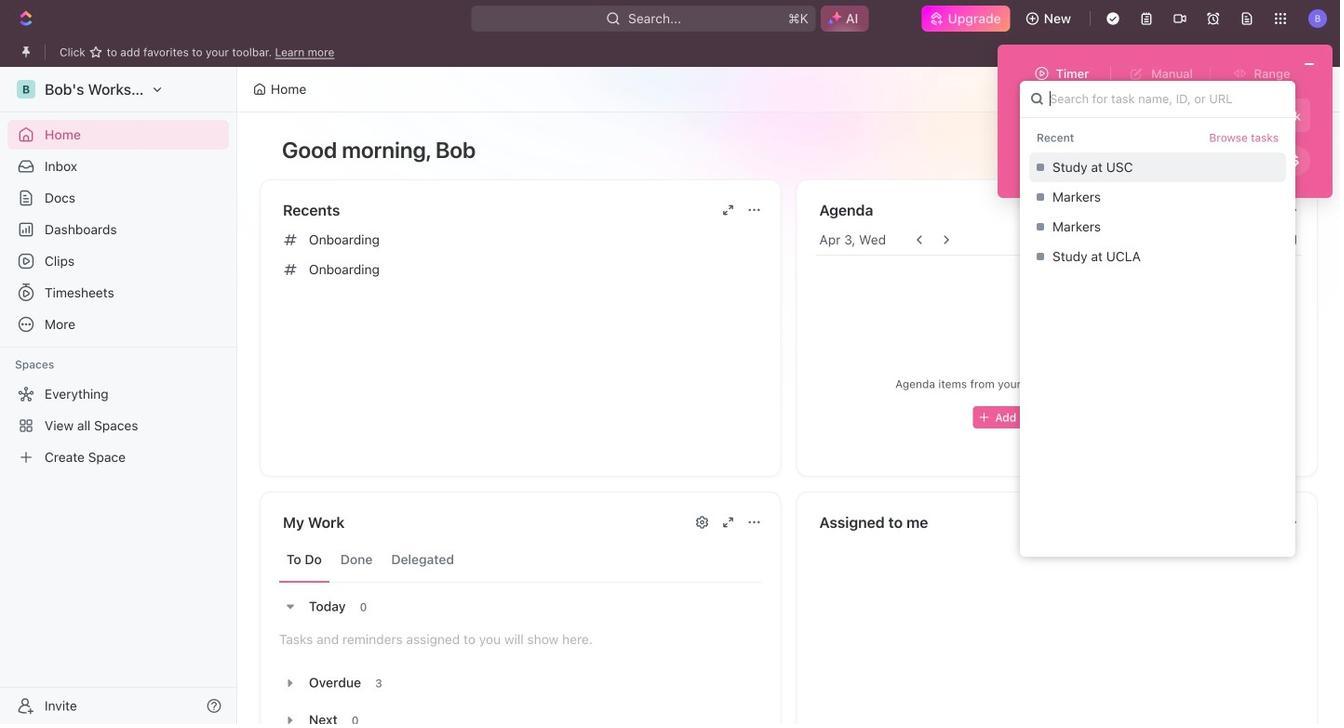 Task type: vqa. For each thing, say whether or not it's contained in the screenshot.
3rd to do cell
no



Task type: describe. For each thing, give the bounding box(es) containing it.
Search for task name, ID, or URL text field
[[1020, 81, 1295, 117]]

sidebar navigation
[[0, 67, 237, 725]]



Task type: locate. For each thing, give the bounding box(es) containing it.
tab list
[[279, 538, 762, 583]]

tree
[[7, 380, 229, 473]]

tree inside the sidebar navigation
[[7, 380, 229, 473]]



